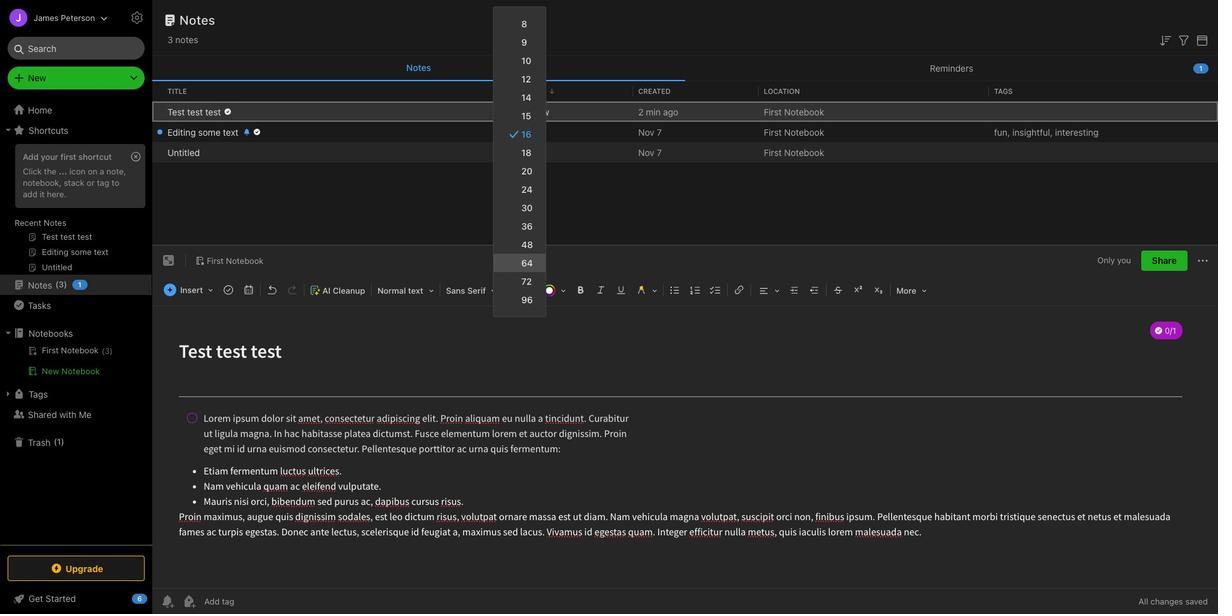 Task type: describe. For each thing, give the bounding box(es) containing it.
more actions image
[[1196, 253, 1211, 269]]

Help and Learning task checklist field
[[0, 589, 152, 609]]

8 link
[[494, 15, 546, 33]]

18
[[522, 147, 532, 158]]

add filters image
[[1177, 33, 1192, 48]]

add a reminder image
[[160, 594, 175, 609]]

Search text field
[[16, 37, 136, 60]]

2
[[638, 106, 644, 117]]

changes
[[1151, 597, 1183, 607]]

13
[[531, 127, 541, 137]]

new notebook
[[42, 366, 100, 376]]

tasks
[[28, 300, 51, 311]]

group containing add your first shortcut
[[0, 140, 152, 280]]

share
[[1152, 255, 1177, 266]]

tab list containing notes
[[152, 56, 1218, 81]]

only you
[[1098, 255, 1131, 266]]

shortcuts button
[[0, 120, 152, 140]]

10
[[522, 55, 531, 66]]

64 link
[[494, 254, 546, 272]]

you
[[1118, 255, 1131, 266]]

icon on a note, notebook, stack or tag to add it here.
[[23, 166, 126, 199]]

all
[[1139, 597, 1149, 607]]

2 test from the left
[[205, 106, 221, 117]]

View options field
[[1192, 32, 1210, 48]]

recent notes
[[15, 218, 66, 228]]

Font family field
[[442, 281, 501, 300]]

created
[[638, 87, 671, 95]]

20 link
[[494, 162, 546, 180]]

notebook,
[[23, 178, 61, 188]]

15
[[522, 110, 531, 121]]

ai cleanup
[[323, 286, 365, 296]]

...
[[59, 166, 67, 176]]

upgrade button
[[8, 556, 145, 581]]

sans
[[446, 286, 465, 296]]

bold image
[[572, 281, 590, 299]]

row group containing test test test
[[152, 102, 1218, 162]]

trash
[[28, 437, 51, 448]]

to
[[112, 178, 119, 188]]

new notebook group
[[0, 343, 152, 384]]

tag
[[97, 178, 109, 188]]

on
[[88, 166, 97, 176]]

1 inside trash ( 1 )
[[57, 437, 61, 447]]

calendar event image
[[240, 281, 258, 299]]

insert link image
[[730, 281, 748, 299]]

ai cleanup button
[[306, 281, 370, 300]]

12 link
[[494, 70, 546, 88]]

task image
[[220, 281, 237, 299]]

14 link
[[494, 88, 546, 107]]

0 vertical spatial 3
[[168, 34, 173, 45]]

24 link
[[494, 180, 546, 199]]

expand note image
[[161, 253, 176, 269]]

shortcut
[[78, 152, 112, 162]]

note,
[[106, 166, 126, 176]]

more
[[897, 286, 917, 296]]

notebook inside button
[[62, 366, 100, 376]]

first
[[60, 152, 76, 162]]

stack
[[64, 178, 84, 188]]

dropdown list menu
[[494, 15, 546, 309]]

notebook inside "button"
[[226, 256, 264, 266]]

36 link
[[494, 217, 546, 235]]

96
[[522, 294, 533, 305]]

new notebook button
[[0, 364, 152, 379]]

dec 13
[[513, 127, 541, 137]]

cell for test test test
[[152, 102, 162, 122]]

Note Editor text field
[[152, 307, 1218, 588]]

trash ( 1 )
[[28, 437, 64, 448]]

add
[[23, 189, 37, 199]]

min
[[646, 106, 661, 117]]

0 vertical spatial tags
[[994, 87, 1013, 95]]

home
[[28, 104, 52, 115]]

underline image
[[612, 281, 630, 299]]

tree containing home
[[0, 100, 152, 544]]

location
[[764, 87, 800, 95]]

only
[[1098, 255, 1115, 266]]

( for trash
[[54, 437, 57, 447]]

or
[[87, 178, 95, 188]]

) inside new notebook group
[[110, 346, 113, 356]]

fun,
[[994, 127, 1010, 137]]

2 min ago
[[638, 106, 679, 117]]

all changes saved
[[1139, 597, 1208, 607]]

indent image
[[786, 281, 803, 299]]

notebooks
[[29, 328, 73, 339]]

now
[[533, 106, 549, 117]]

notes inside button
[[406, 62, 431, 73]]

cell for editing some text
[[152, 122, 162, 142]]

shortcuts
[[29, 125, 68, 135]]

72 link
[[494, 272, 546, 291]]

your
[[41, 152, 58, 162]]

notes button
[[152, 56, 685, 81]]

) for trash
[[61, 437, 64, 447]]

9
[[522, 37, 527, 48]]

new button
[[8, 67, 145, 89]]

36
[[522, 221, 533, 232]]

( inside new notebook group
[[102, 346, 105, 356]]

here.
[[47, 189, 66, 199]]

recent
[[15, 218, 41, 228]]

saved
[[1186, 597, 1208, 607]]

expand tags image
[[3, 389, 13, 399]]

1 test from the left
[[187, 106, 203, 117]]

More actions field
[[1196, 251, 1211, 271]]

1 vertical spatial 1
[[78, 280, 82, 289]]



Task type: vqa. For each thing, say whether or not it's contained in the screenshot.
group containing Add your first shortcut
yes



Task type: locate. For each thing, give the bounding box(es) containing it.
notes inside notes ( 3 )
[[28, 280, 52, 290]]

0 horizontal spatial text
[[223, 127, 239, 137]]

new inside popup button
[[28, 72, 46, 83]]

cell
[[152, 102, 162, 122], [152, 122, 162, 142]]

tags inside button
[[29, 389, 48, 399]]

1 vertical spatial (
[[102, 346, 105, 356]]

text inside row group
[[223, 127, 239, 137]]

expand notebooks image
[[3, 328, 13, 338]]

Account field
[[0, 5, 108, 30]]

new for new notebook
[[42, 366, 59, 376]]

click to collapse image
[[148, 591, 157, 606]]

first inside "button"
[[207, 256, 224, 266]]

row group
[[152, 102, 1218, 162]]

tree
[[0, 100, 152, 544]]

1
[[1200, 64, 1203, 72], [78, 280, 82, 289], [57, 437, 61, 447]]

numbered list image
[[687, 281, 704, 299]]

ai
[[323, 286, 331, 296]]

subscript image
[[870, 281, 888, 299]]

24
[[522, 184, 533, 195]]

15 link
[[494, 107, 546, 125]]

notebook
[[784, 106, 824, 117], [784, 127, 824, 137], [784, 147, 824, 158], [226, 256, 264, 266], [62, 366, 100, 376]]

( inside notes ( 3 )
[[55, 279, 59, 290]]

tags
[[994, 87, 1013, 95], [29, 389, 48, 399]]

first notebook button
[[191, 252, 268, 270]]

0 vertical spatial new
[[28, 72, 46, 83]]

notebooks link
[[0, 323, 152, 343]]

tags up "shared" on the bottom left
[[29, 389, 48, 399]]

fun, insightful, interesting
[[994, 127, 1099, 137]]

Font size field
[[504, 281, 536, 300]]

0 horizontal spatial tags
[[29, 389, 48, 399]]

it
[[40, 189, 45, 199]]

test test test
[[168, 106, 221, 117]]

( inside trash ( 1 )
[[54, 437, 57, 447]]

peterson
[[61, 12, 95, 23]]

just
[[513, 106, 530, 117]]

1 vertical spatial 3
[[59, 279, 64, 290]]

3 left notes
[[168, 34, 173, 45]]

cleanup
[[333, 286, 365, 296]]

6
[[137, 595, 142, 603]]

get started
[[29, 593, 76, 604]]

Add filters field
[[1177, 32, 1192, 48]]

group
[[0, 140, 152, 280]]

2 horizontal spatial 3
[[168, 34, 173, 45]]

superscript image
[[850, 281, 867, 299]]

text right some
[[223, 127, 239, 137]]

1 up tasks button
[[78, 280, 82, 289]]

add
[[23, 152, 39, 162]]

interesting
[[1055, 127, 1099, 137]]

normal
[[378, 286, 406, 296]]

1 vertical spatial new
[[42, 366, 59, 376]]

72
[[522, 276, 532, 287]]

8 9 10
[[522, 18, 531, 66]]

strikethrough image
[[829, 281, 847, 299]]

first notebook inside "button"
[[207, 256, 264, 266]]

)
[[64, 279, 67, 290], [110, 346, 113, 356], [61, 437, 64, 447]]

checklist image
[[707, 281, 725, 299]]

0 vertical spatial text
[[223, 127, 239, 137]]

test
[[168, 106, 185, 117]]

undo image
[[263, 281, 281, 299]]

12
[[522, 74, 531, 84]]

64 menu item
[[494, 254, 546, 272]]

2 vertical spatial 1
[[57, 437, 61, 447]]

outdent image
[[806, 281, 824, 299]]

96 link
[[494, 291, 546, 309]]

bulleted list image
[[666, 281, 684, 299]]

editing
[[168, 127, 196, 137]]

new inside button
[[42, 366, 59, 376]]

3 inside new notebook group
[[105, 346, 110, 356]]

1 vertical spatial text
[[408, 286, 423, 296]]

test up some
[[205, 106, 221, 117]]

new
[[28, 72, 46, 83], [42, 366, 59, 376]]

0 vertical spatial 1
[[1200, 64, 1203, 72]]

insightful,
[[1013, 127, 1053, 137]]

sans serif
[[446, 286, 486, 296]]

ago
[[663, 106, 679, 117]]

notes
[[175, 34, 198, 45]]

icon
[[69, 166, 86, 176]]

Add tag field
[[203, 596, 298, 607]]

48
[[522, 239, 533, 250]]

0 horizontal spatial 3
[[59, 279, 64, 290]]

20
[[522, 166, 533, 176]]

1 cell from the top
[[152, 102, 162, 122]]

normal text
[[378, 286, 423, 296]]

0 vertical spatial (
[[55, 279, 59, 290]]

10 link
[[494, 51, 546, 70]]

( right 'trash'
[[54, 437, 57, 447]]

1 vertical spatial tags
[[29, 389, 48, 399]]

tab list
[[152, 56, 1218, 81]]

) inside notes ( 3 )
[[64, 279, 67, 290]]

serif
[[467, 286, 486, 296]]

insert
[[180, 285, 203, 295]]

share button
[[1142, 251, 1188, 271]]

3 up tasks button
[[59, 279, 64, 290]]

test right the test
[[187, 106, 203, 117]]

2 vertical spatial 3
[[105, 346, 110, 356]]

tasks button
[[0, 295, 152, 315]]

untitled
[[168, 147, 200, 158]]

30
[[522, 202, 533, 213]]

48 link
[[494, 235, 546, 254]]

james peterson
[[34, 12, 95, 23]]

1 horizontal spatial 3
[[105, 346, 110, 356]]

new up tags button
[[42, 366, 59, 376]]

7
[[657, 127, 662, 137], [531, 147, 536, 158], [657, 147, 662, 158]]

Insert field
[[161, 281, 218, 299]]

james
[[34, 12, 59, 23]]

nov
[[638, 127, 655, 137], [513, 147, 529, 158], [638, 147, 655, 158]]

16
[[522, 129, 531, 140]]

just now
[[513, 106, 549, 117]]

the
[[44, 166, 56, 176]]

( for notes
[[55, 279, 59, 290]]

notes ( 3 )
[[28, 279, 67, 290]]

) for notes
[[64, 279, 67, 290]]

3 notes
[[168, 34, 198, 45]]

Heading level field
[[373, 281, 438, 300]]

3 down notebooks link
[[105, 346, 110, 356]]

1 horizontal spatial test
[[205, 106, 221, 117]]

started
[[46, 593, 76, 604]]

30 link
[[494, 199, 546, 217]]

( down notebooks link
[[102, 346, 105, 356]]

1 vertical spatial )
[[110, 346, 113, 356]]

) up tasks button
[[64, 279, 67, 290]]

with
[[59, 409, 76, 420]]

Highlight field
[[631, 281, 662, 300]]

shared with me link
[[0, 404, 152, 425]]

text right normal at the top of the page
[[408, 286, 423, 296]]

) inside trash ( 1 )
[[61, 437, 64, 447]]

italic image
[[592, 281, 610, 299]]

3
[[168, 34, 173, 45], [59, 279, 64, 290], [105, 346, 110, 356]]

Font color field
[[539, 281, 570, 300]]

new up home
[[28, 72, 46, 83]]

cell left editing
[[152, 122, 162, 142]]

None search field
[[16, 37, 136, 60]]

a
[[100, 166, 104, 176]]

1 horizontal spatial 1
[[78, 280, 82, 289]]

2 vertical spatial (
[[54, 437, 57, 447]]

add your first shortcut
[[23, 152, 112, 162]]

nov 7
[[638, 127, 662, 137], [513, 147, 536, 158], [638, 147, 662, 158]]

title
[[168, 87, 187, 95]]

14
[[522, 92, 532, 103]]

2 horizontal spatial 1
[[1200, 64, 1203, 72]]

tags button
[[0, 384, 152, 404]]

editing some text
[[168, 127, 239, 137]]

shared with me
[[28, 409, 92, 420]]

2 vertical spatial )
[[61, 437, 64, 447]]

1 down the view options field
[[1200, 64, 1203, 72]]

) down notebooks link
[[110, 346, 113, 356]]

Alignment field
[[753, 281, 784, 300]]

settings image
[[129, 10, 145, 25]]

note window element
[[152, 246, 1218, 614]]

cell left the test
[[152, 102, 162, 122]]

1 right 'trash'
[[57, 437, 61, 447]]

More field
[[892, 281, 931, 300]]

reminders
[[930, 63, 974, 73]]

) right 'trash'
[[61, 437, 64, 447]]

0 horizontal spatial 1
[[57, 437, 61, 447]]

tags up fun,
[[994, 87, 1013, 95]]

test
[[187, 106, 203, 117], [205, 106, 221, 117]]

1 horizontal spatial text
[[408, 286, 423, 296]]

( up tasks button
[[55, 279, 59, 290]]

Sort options field
[[1158, 32, 1173, 48]]

notes
[[180, 13, 215, 27], [406, 62, 431, 73], [44, 218, 66, 228], [28, 280, 52, 290]]

text inside heading level field
[[408, 286, 423, 296]]

16 link
[[494, 125, 546, 143]]

18 link
[[494, 143, 546, 162]]

new for new
[[28, 72, 46, 83]]

0 horizontal spatial test
[[187, 106, 203, 117]]

click the ...
[[23, 166, 67, 176]]

1 horizontal spatial tags
[[994, 87, 1013, 95]]

some
[[198, 127, 221, 137]]

3 inside notes ( 3 )
[[59, 279, 64, 290]]

add tag image
[[181, 594, 197, 609]]

0 vertical spatial )
[[64, 279, 67, 290]]

shared
[[28, 409, 57, 420]]

2 cell from the top
[[152, 122, 162, 142]]



